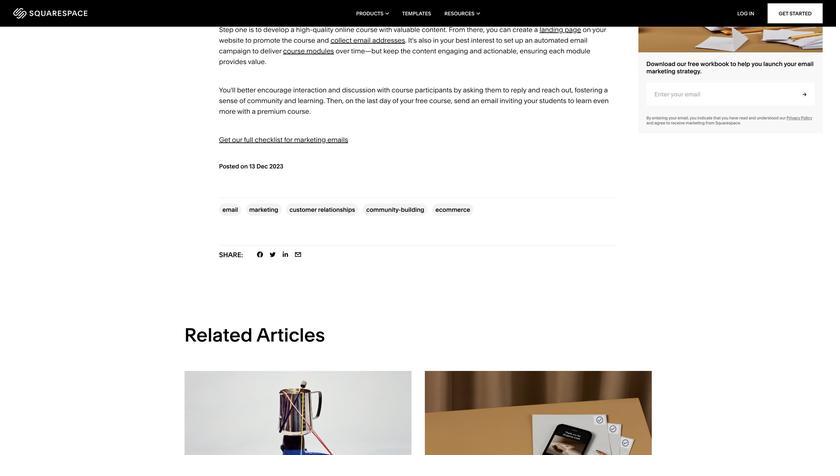 Task type: locate. For each thing, give the bounding box(es) containing it.
checklist
[[255, 136, 283, 144]]

of right day
[[393, 97, 399, 105]]

the down discussion
[[355, 97, 366, 105]]

to inside download our free workbook to help you launch your email marketing strategy.
[[731, 60, 737, 68]]

log
[[738, 10, 749, 17]]

on right page
[[583, 26, 591, 34]]

to left set
[[496, 36, 503, 44]]

you inside download our free workbook to help you launch your email marketing strategy.
[[752, 60, 763, 68]]

to inside the by entering your email, you indicate that you have read and understood our privacy policy and agree         to receive marketing from squarespace.
[[667, 120, 671, 125]]

and right read
[[749, 116, 756, 121]]

modules
[[307, 47, 334, 55]]

download
[[647, 60, 676, 68]]

1 horizontal spatial free
[[688, 60, 700, 68]]

ecommerce link
[[433, 204, 474, 216]]

the inside the "you'll better encourage interaction and discussion with course participants by asking them to reply and reach out, fostering a sense of community and learning. then, on the last day of your free course, send an email inviting your students to learn even more with a premium course."
[[355, 97, 366, 105]]

an down asking
[[472, 97, 480, 105]]

1 of from the left
[[240, 97, 246, 105]]

Enter your email email field
[[647, 83, 793, 106]]

email inside download our free workbook to help you launch your email marketing strategy.
[[799, 60, 814, 68]]

2 horizontal spatial on
[[583, 26, 591, 34]]

ensuring
[[520, 47, 548, 55]]

interest
[[471, 36, 495, 44]]

related
[[185, 324, 253, 347]]

course down high-
[[294, 36, 316, 44]]

1 horizontal spatial the
[[355, 97, 366, 105]]

of down better
[[240, 97, 246, 105]]

community-building
[[367, 206, 425, 214]]

posted
[[219, 163, 239, 170]]

building
[[401, 206, 425, 214]]

interaction
[[293, 86, 327, 94]]

relationships
[[318, 206, 355, 214]]

log             in
[[738, 10, 755, 17]]

2 vertical spatial our
[[232, 136, 243, 144]]

ecommerce
[[436, 206, 471, 214]]

with up addresses
[[379, 26, 392, 34]]

you left can
[[487, 26, 498, 34]]

1 horizontal spatial on
[[346, 97, 354, 105]]

2 horizontal spatial the
[[401, 47, 411, 55]]

out,
[[562, 86, 573, 94]]

. it's also in your best interest to set up an automated email campaign to deliver
[[219, 36, 590, 55]]

1 vertical spatial with
[[377, 86, 390, 94]]

0 horizontal spatial an
[[472, 97, 480, 105]]

and down interest
[[470, 47, 482, 55]]

your down reply
[[524, 97, 538, 105]]

from
[[449, 26, 466, 34]]

by
[[454, 86, 462, 94]]

the down develop
[[282, 36, 292, 44]]

0 horizontal spatial free
[[416, 97, 428, 105]]

squarespace.
[[716, 120, 742, 125]]

0 horizontal spatial get
[[219, 136, 231, 144]]

free
[[688, 60, 700, 68], [416, 97, 428, 105]]

by entering your email, you indicate that you have read and understood our privacy policy and agree         to receive marketing from squarespace.
[[647, 116, 813, 125]]

email inside . it's also in your best interest to set up an automated email campaign to deliver
[[571, 36, 588, 44]]

2 of from the left
[[393, 97, 399, 105]]

collect email addresses
[[331, 36, 405, 44]]

indicate
[[698, 116, 713, 121]]

to down out,
[[568, 97, 575, 105]]

get started link
[[768, 3, 823, 23]]

discussion
[[342, 86, 376, 94]]

free inside download our free workbook to help you launch your email marketing strategy.
[[688, 60, 700, 68]]

to down the is
[[246, 36, 252, 44]]

read
[[740, 116, 748, 121]]

participants
[[415, 86, 453, 94]]

keep
[[384, 47, 399, 55]]

0 vertical spatial get
[[779, 10, 789, 17]]

your right page
[[593, 26, 607, 34]]

online
[[335, 26, 355, 34]]

course,
[[430, 97, 453, 105]]

to
[[256, 26, 262, 34], [246, 36, 252, 44], [496, 36, 503, 44], [253, 47, 259, 55], [731, 60, 737, 68], [503, 86, 510, 94], [568, 97, 575, 105], [667, 120, 671, 125]]

also
[[419, 36, 432, 44]]

course up collect email addresses link
[[356, 26, 378, 34]]

get inside get started link
[[779, 10, 789, 17]]

website
[[219, 36, 244, 44]]

course.
[[288, 108, 311, 116]]

collect email addresses link
[[331, 36, 405, 44]]

is
[[249, 26, 254, 34]]

an right "up"
[[525, 36, 533, 44]]

can
[[500, 26, 511, 34]]

0 horizontal spatial the
[[282, 36, 292, 44]]

landing
[[540, 26, 564, 34]]

0 vertical spatial free
[[688, 60, 700, 68]]

get left started
[[779, 10, 789, 17]]

our left privacy
[[780, 116, 786, 121]]

email
[[354, 36, 371, 44], [571, 36, 588, 44], [799, 60, 814, 68], [481, 97, 498, 105], [223, 206, 238, 214]]

an inside the "you'll better encourage interaction and discussion with course participants by asking them to reply and reach out, fostering a sense of community and learning. then, on the last day of your free course, send an email inviting your students to learn even more with a premium course."
[[472, 97, 480, 105]]

over
[[336, 47, 350, 55]]

from
[[706, 120, 715, 125]]

1 vertical spatial an
[[472, 97, 480, 105]]

our right download
[[677, 60, 687, 68]]

content.
[[422, 26, 448, 34]]

set
[[504, 36, 514, 44]]

our left "full"
[[232, 136, 243, 144]]

0 horizontal spatial of
[[240, 97, 246, 105]]

your inside the by entering your email, you indicate that you have read and understood our privacy policy and agree         to receive marketing from squarespace.
[[669, 116, 677, 121]]

get left "full"
[[219, 136, 231, 144]]

course left participants
[[392, 86, 414, 94]]

articles
[[257, 324, 325, 347]]

your right launch
[[784, 60, 797, 68]]

in
[[433, 36, 439, 44]]

time—but
[[351, 47, 382, 55]]

on your website to promote the course and
[[219, 26, 608, 44]]

get our full checklist for marketing emails link
[[219, 136, 348, 144]]

you right help
[[752, 60, 763, 68]]

get our full checklist for marketing emails
[[219, 136, 348, 144]]

our for download our free workbook to help you launch your email marketing strategy.
[[677, 60, 687, 68]]

get
[[779, 10, 789, 17], [219, 136, 231, 144]]

0 vertical spatial our
[[677, 60, 687, 68]]

your
[[593, 26, 607, 34], [441, 36, 454, 44], [784, 60, 797, 68], [400, 97, 414, 105], [524, 97, 538, 105], [669, 116, 677, 121]]

with up day
[[377, 86, 390, 94]]

1 horizontal spatial an
[[525, 36, 533, 44]]

squarespace logo image
[[13, 8, 88, 19]]

and
[[317, 36, 329, 44], [470, 47, 482, 55], [329, 86, 341, 94], [528, 86, 541, 94], [284, 97, 296, 105], [749, 116, 756, 121], [647, 120, 654, 125]]

free inside the "you'll better encourage interaction and discussion with course participants by asking them to reply and reach out, fostering a sense of community and learning. then, on the last day of your free course, send an email inviting your students to learn even more with a premium course."
[[416, 97, 428, 105]]

our inside download our free workbook to help you launch your email marketing strategy.
[[677, 60, 687, 68]]

on down discussion
[[346, 97, 354, 105]]

2 vertical spatial with
[[237, 108, 250, 116]]

and inside over time—but keep the content engaging and actionable, ensuring each module provides value.
[[470, 47, 482, 55]]

last
[[367, 97, 378, 105]]

your right in
[[441, 36, 454, 44]]

a left high-
[[291, 26, 295, 34]]

1 vertical spatial free
[[416, 97, 428, 105]]

get started
[[779, 10, 812, 17]]

workbook
[[701, 60, 730, 68]]

None submit
[[793, 83, 815, 106]]

1 vertical spatial our
[[780, 116, 786, 121]]

share:
[[219, 251, 243, 259]]

marketing
[[647, 67, 676, 75], [686, 120, 705, 125], [294, 136, 326, 144], [249, 206, 279, 214]]

1 horizontal spatial of
[[393, 97, 399, 105]]

policy
[[802, 116, 813, 121]]

0 horizontal spatial our
[[232, 136, 243, 144]]

get for get our full checklist for marketing emails
[[219, 136, 231, 144]]

marketing inside the by entering your email, you indicate that you have read and understood our privacy policy and agree         to receive marketing from squarespace.
[[686, 120, 705, 125]]

the down .
[[401, 47, 411, 55]]

best
[[456, 36, 470, 44]]

0 vertical spatial the
[[282, 36, 292, 44]]

our inside the by entering your email, you indicate that you have read and understood our privacy policy and agree         to receive marketing from squarespace.
[[780, 116, 786, 121]]

2 horizontal spatial our
[[780, 116, 786, 121]]

to right agree
[[667, 120, 671, 125]]

your inside the on your website to promote the course and
[[593, 26, 607, 34]]

your left email,
[[669, 116, 677, 121]]

1 vertical spatial get
[[219, 136, 231, 144]]

an
[[525, 36, 533, 44], [472, 97, 480, 105]]

0 vertical spatial an
[[525, 36, 533, 44]]

get for get started
[[779, 10, 789, 17]]

a
[[291, 26, 295, 34], [535, 26, 538, 34], [605, 86, 608, 94], [252, 108, 256, 116]]

1 vertical spatial the
[[401, 47, 411, 55]]

you
[[487, 26, 498, 34], [752, 60, 763, 68], [690, 116, 697, 121], [722, 116, 729, 121]]

course
[[356, 26, 378, 34], [294, 36, 316, 44], [283, 47, 305, 55], [392, 86, 414, 94]]

even
[[594, 97, 609, 105]]

to up inviting
[[503, 86, 510, 94]]

day
[[380, 97, 391, 105]]

community-building link
[[363, 204, 428, 216]]

and down 'quality' on the left top
[[317, 36, 329, 44]]

free down participants
[[416, 97, 428, 105]]

download our free workbook to help you launch your email marketing strategy.
[[647, 60, 814, 75]]

2 vertical spatial on
[[241, 163, 248, 170]]

for
[[284, 136, 293, 144]]

1 horizontal spatial our
[[677, 60, 687, 68]]

quality
[[313, 26, 334, 34]]

0 vertical spatial on
[[583, 26, 591, 34]]

help
[[738, 60, 751, 68]]

to left help
[[731, 60, 737, 68]]

squarespace logo link
[[13, 8, 175, 19]]

2 vertical spatial the
[[355, 97, 366, 105]]

campaign
[[219, 47, 251, 55]]

on left 13
[[241, 163, 248, 170]]

to right the is
[[256, 26, 262, 34]]

free left workbook
[[688, 60, 700, 68]]

of
[[240, 97, 246, 105], [393, 97, 399, 105]]

1 vertical spatial on
[[346, 97, 354, 105]]

by
[[647, 116, 652, 121]]

1 horizontal spatial get
[[779, 10, 789, 17]]

addresses
[[373, 36, 405, 44]]

templates
[[403, 10, 431, 17]]

with right more
[[237, 108, 250, 116]]

your inside . it's also in your best interest to set up an automated email campaign to deliver
[[441, 36, 454, 44]]



Task type: describe. For each thing, give the bounding box(es) containing it.
develop
[[264, 26, 289, 34]]

up
[[515, 36, 524, 44]]

products button
[[356, 0, 389, 27]]

0 vertical spatial with
[[379, 26, 392, 34]]

community
[[247, 97, 283, 105]]

page
[[565, 26, 582, 34]]

our for get our full checklist for marketing emails
[[232, 136, 243, 144]]

and inside the on your website to promote the course and
[[317, 36, 329, 44]]

an inside . it's also in your best interest to set up an automated email campaign to deliver
[[525, 36, 533, 44]]

and up then,
[[329, 86, 341, 94]]

strategy.
[[677, 67, 702, 75]]

you right email,
[[690, 116, 697, 121]]

valuable
[[394, 26, 420, 34]]

on inside the "you'll better encourage interaction and discussion with course participants by asking them to reply and reach out, fostering a sense of community and learning. then, on the last day of your free course, send an email inviting your students to learn even more with a premium course."
[[346, 97, 354, 105]]

you'll better encourage interaction and discussion with course participants by asking them to reply and reach out, fostering a sense of community and learning. then, on the last day of your free course, send an email inviting your students to learn even more with a premium course.
[[219, 86, 611, 116]]

a up even
[[605, 86, 608, 94]]

better
[[237, 86, 256, 94]]

create
[[513, 26, 533, 34]]

course inside the on your website to promote the course and
[[294, 36, 316, 44]]

step one is to develop a high-quality online course with valuable content. from there, you can create a landing page
[[219, 26, 582, 34]]

that
[[714, 116, 721, 121]]

entering
[[652, 116, 668, 121]]

customer
[[290, 206, 317, 214]]

promote
[[253, 36, 281, 44]]

send
[[454, 97, 470, 105]]

automated
[[535, 36, 569, 44]]

your inside download our free workbook to help you launch your email marketing strategy.
[[784, 60, 797, 68]]

the inside over time—but keep the content engaging and actionable, ensuring each module provides value.
[[401, 47, 411, 55]]

course modules link
[[283, 47, 334, 55]]

sense
[[219, 97, 238, 105]]

templates link
[[403, 0, 431, 27]]

engaging
[[438, 47, 468, 55]]

community-
[[367, 206, 401, 214]]

reach
[[542, 86, 560, 94]]

email,
[[678, 116, 689, 121]]

there,
[[467, 26, 485, 34]]

fostering
[[575, 86, 603, 94]]

on inside the on your website to promote the course and
[[583, 26, 591, 34]]

log             in link
[[738, 10, 755, 17]]

and up course.
[[284, 97, 296, 105]]

dec
[[257, 163, 268, 170]]

collect
[[331, 36, 352, 44]]

content
[[413, 47, 437, 55]]

agree
[[655, 120, 666, 125]]

deliver
[[260, 47, 282, 55]]

emails
[[328, 136, 348, 144]]

reply
[[511, 86, 527, 94]]

2023
[[270, 163, 284, 170]]

the inside the on your website to promote the course and
[[282, 36, 292, 44]]

email link
[[219, 204, 242, 216]]

your right day
[[400, 97, 414, 105]]

0 horizontal spatial on
[[241, 163, 248, 170]]

course inside the "you'll better encourage interaction and discussion with course participants by asking them to reply and reach out, fostering a sense of community and learning. then, on the last day of your free course, send an email inviting your students to learn even more with a premium course."
[[392, 86, 414, 94]]

customer relationships link
[[286, 204, 359, 216]]

email inside the "you'll better encourage interaction and discussion with course participants by asking them to reply and reach out, fostering a sense of community and learning. then, on the last day of your free course, send an email inviting your students to learn even more with a premium course."
[[481, 97, 498, 105]]

high-
[[296, 26, 313, 34]]

over time—but keep the content engaging and actionable, ensuring each module provides value.
[[219, 47, 593, 66]]

actionable,
[[484, 47, 519, 55]]

value.
[[248, 58, 266, 66]]

.
[[405, 36, 407, 44]]

marketing inside marketing link
[[249, 206, 279, 214]]

more
[[219, 108, 236, 116]]

to inside the on your website to promote the course and
[[246, 36, 252, 44]]

premium
[[257, 108, 286, 116]]

and right reply
[[528, 86, 541, 94]]

receive
[[671, 120, 685, 125]]

started
[[790, 10, 812, 17]]

and left agree
[[647, 120, 654, 125]]

you'll
[[219, 86, 236, 94]]

to up value.
[[253, 47, 259, 55]]

you right that
[[722, 116, 729, 121]]

students
[[540, 97, 567, 105]]

them
[[485, 86, 502, 94]]

customer relationships
[[290, 206, 355, 214]]

full
[[244, 136, 253, 144]]

resources
[[445, 10, 475, 17]]

launch
[[764, 60, 783, 68]]

it's
[[409, 36, 417, 44]]

resources button
[[445, 0, 480, 27]]

marketing link
[[246, 204, 282, 216]]

privacy
[[787, 116, 801, 121]]

course right deliver
[[283, 47, 305, 55]]

privacy policy link
[[787, 116, 813, 121]]

13
[[249, 163, 255, 170]]

inviting
[[500, 97, 523, 105]]

a down community on the left of page
[[252, 108, 256, 116]]

marketing inside download our free workbook to help you launch your email marketing strategy.
[[647, 67, 676, 75]]

a right create
[[535, 26, 538, 34]]



Task type: vqa. For each thing, say whether or not it's contained in the screenshot.
Share:
yes



